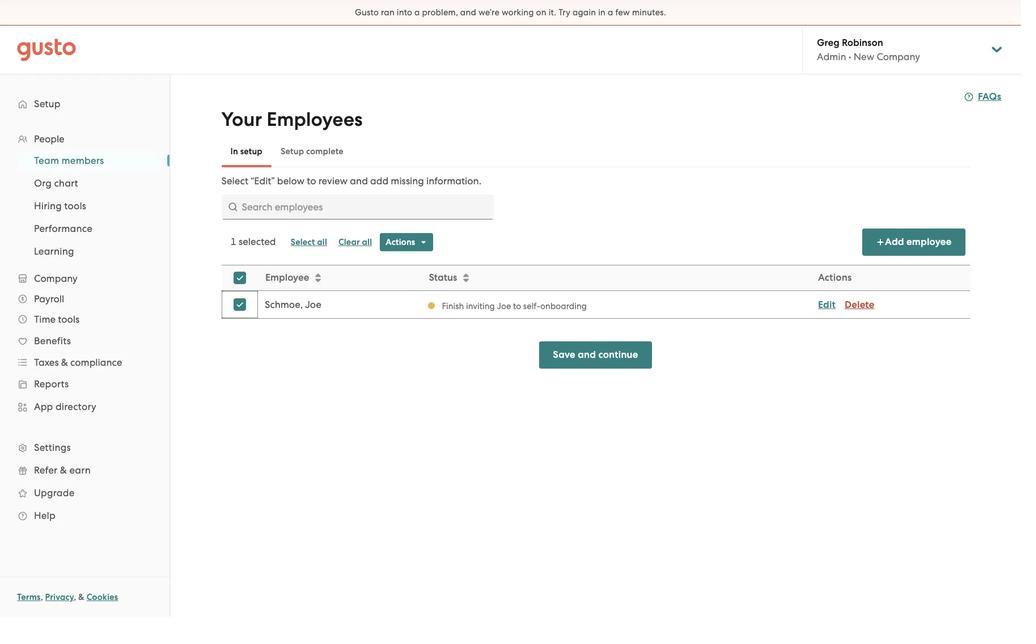 Task type: describe. For each thing, give the bounding box(es) containing it.
terms
[[17, 592, 41, 602]]

app
[[34, 401, 53, 412]]

employees
[[267, 108, 363, 131]]

refer & earn
[[34, 465, 91, 476]]

add employee link
[[863, 229, 966, 256]]

learning
[[34, 246, 74, 257]]

add employee
[[886, 236, 952, 248]]

benefits link
[[11, 331, 158, 351]]

all for select all
[[317, 237, 327, 247]]

delete button
[[845, 298, 875, 312]]

actions button
[[380, 233, 434, 251]]

org chart link
[[20, 173, 158, 193]]

performance
[[34, 223, 92, 234]]

refer
[[34, 465, 58, 476]]

edit
[[818, 299, 836, 311]]

actions inside dropdown button
[[386, 237, 415, 247]]

select for select "edit" below to review and add missing information.
[[222, 175, 248, 187]]

employee button
[[258, 266, 421, 290]]

company inside dropdown button
[[34, 273, 78, 284]]

time
[[34, 314, 56, 325]]

list containing people
[[0, 129, 170, 527]]

tools for hiring tools
[[64, 200, 86, 212]]

select for select all
[[291, 237, 315, 247]]

time tools button
[[11, 309, 158, 330]]

org
[[34, 178, 52, 189]]

upgrade link
[[11, 483, 158, 503]]

employee
[[907, 236, 952, 248]]

setup complete
[[281, 146, 344, 157]]

hiring tools
[[34, 200, 86, 212]]

below
[[277, 175, 305, 187]]

Search employees field
[[222, 195, 494, 220]]

and for review
[[350, 175, 368, 187]]

on
[[536, 7, 547, 18]]

1 selected
[[231, 236, 276, 247]]

into
[[397, 7, 413, 18]]

privacy
[[45, 592, 74, 602]]

delete
[[845, 299, 875, 311]]

1 selected status
[[231, 236, 276, 247]]

home image
[[17, 38, 76, 61]]

settings
[[34, 442, 71, 453]]

try
[[559, 7, 571, 18]]

review
[[319, 175, 348, 187]]

and inside button
[[578, 349, 596, 361]]

taxes & compliance
[[34, 357, 122, 368]]

in
[[231, 146, 238, 157]]

taxes & compliance button
[[11, 352, 158, 373]]

select all button
[[285, 233, 333, 251]]

1 horizontal spatial joe
[[497, 301, 511, 311]]

to for review
[[307, 175, 316, 187]]

robinson
[[842, 37, 884, 49]]

app directory link
[[11, 397, 158, 417]]

edit link
[[818, 299, 836, 311]]

inviting
[[466, 301, 495, 311]]

working
[[502, 7, 534, 18]]

admin
[[817, 51, 847, 62]]

status button
[[422, 266, 811, 290]]

"edit"
[[251, 175, 275, 187]]

add
[[370, 175, 389, 187]]

2 vertical spatial &
[[78, 592, 85, 602]]

& for earn
[[60, 465, 67, 476]]

in setup
[[231, 146, 263, 157]]

problem,
[[422, 7, 458, 18]]

reports
[[34, 378, 69, 390]]

add employee button
[[863, 229, 966, 256]]

we're
[[479, 7, 500, 18]]

few
[[616, 7, 630, 18]]

1 a from the left
[[415, 7, 420, 18]]

cookies button
[[87, 591, 118, 604]]

clear
[[339, 237, 360, 247]]

2 , from the left
[[74, 592, 76, 602]]

setup link
[[11, 94, 158, 114]]

app directory
[[34, 401, 96, 412]]

greg robinson admin • new company
[[817, 37, 921, 62]]

setup complete button
[[272, 138, 353, 165]]

gusto
[[355, 7, 379, 18]]

setup for setup complete
[[281, 146, 304, 157]]



Task type: vqa. For each thing, say whether or not it's contained in the screenshot.
Benefits link
yes



Task type: locate. For each thing, give the bounding box(es) containing it.
all for clear all
[[362, 237, 372, 247]]

joe right schmoe,
[[305, 299, 321, 310]]

add
[[886, 236, 905, 248]]

select all
[[291, 237, 327, 247]]

tools
[[64, 200, 86, 212], [58, 314, 80, 325]]

schmoe,
[[265, 299, 303, 310]]

onboarding
[[540, 301, 587, 311]]

information.
[[427, 175, 482, 187]]

1 vertical spatial tools
[[58, 314, 80, 325]]

setup inside 'link'
[[34, 98, 61, 109]]

compliance
[[70, 357, 122, 368]]

hiring
[[34, 200, 62, 212]]

actions up edit link
[[818, 272, 852, 284]]

privacy link
[[45, 592, 74, 602]]

0 vertical spatial and
[[461, 7, 477, 18]]

1 horizontal spatial to
[[513, 301, 521, 311]]

terms , privacy , & cookies
[[17, 592, 118, 602]]

Select all rows on this page checkbox
[[227, 265, 252, 290]]

1
[[231, 236, 236, 247]]

grid containing employee
[[222, 265, 970, 319]]

& right 'taxes'
[[61, 357, 68, 368]]

save and continue
[[553, 349, 639, 361]]

select up employee
[[291, 237, 315, 247]]

0 horizontal spatial company
[[34, 273, 78, 284]]

company inside the greg robinson admin • new company
[[877, 51, 921, 62]]

and for problem,
[[461, 7, 477, 18]]

& left earn
[[60, 465, 67, 476]]

refer & earn link
[[11, 460, 158, 480]]

all left clear
[[317, 237, 327, 247]]

0 vertical spatial &
[[61, 357, 68, 368]]

list containing team members
[[0, 149, 170, 263]]

1 horizontal spatial and
[[461, 7, 477, 18]]

0 horizontal spatial ,
[[41, 592, 43, 602]]

1 horizontal spatial setup
[[281, 146, 304, 157]]

1 horizontal spatial ,
[[74, 592, 76, 602]]

new
[[854, 51, 875, 62]]

2 horizontal spatial and
[[578, 349, 596, 361]]

minutes.
[[632, 7, 666, 18]]

a
[[415, 7, 420, 18], [608, 7, 614, 18]]

greg
[[817, 37, 840, 49]]

Select row checkbox
[[227, 292, 252, 317]]

•
[[849, 51, 852, 62]]

missing
[[391, 175, 424, 187]]

1 horizontal spatial all
[[362, 237, 372, 247]]

tools for time tools
[[58, 314, 80, 325]]

& for compliance
[[61, 357, 68, 368]]

in
[[599, 7, 606, 18]]

2 all from the left
[[362, 237, 372, 247]]

time tools
[[34, 314, 80, 325]]

help link
[[11, 505, 158, 526]]

a right in
[[608, 7, 614, 18]]

and inside in setup tab panel
[[350, 175, 368, 187]]

setup for setup
[[34, 98, 61, 109]]

continue
[[599, 349, 639, 361]]

1 vertical spatial &
[[60, 465, 67, 476]]

0 horizontal spatial a
[[415, 7, 420, 18]]

2 list from the top
[[0, 149, 170, 263]]

it.
[[549, 7, 557, 18]]

company right new
[[877, 51, 921, 62]]

selected
[[239, 236, 276, 247]]

1 horizontal spatial company
[[877, 51, 921, 62]]

& left cookies
[[78, 592, 85, 602]]

org chart
[[34, 178, 78, 189]]

benefits
[[34, 335, 71, 347]]

and
[[461, 7, 477, 18], [350, 175, 368, 187], [578, 349, 596, 361]]

1 vertical spatial and
[[350, 175, 368, 187]]

0 horizontal spatial setup
[[34, 98, 61, 109]]

to for self-
[[513, 301, 521, 311]]

1 vertical spatial company
[[34, 273, 78, 284]]

all
[[317, 237, 327, 247], [362, 237, 372, 247]]

0 vertical spatial select
[[222, 175, 248, 187]]

help
[[34, 510, 56, 521]]

0 vertical spatial tools
[[64, 200, 86, 212]]

all right clear
[[362, 237, 372, 247]]

to inside grid
[[513, 301, 521, 311]]

save and continue button
[[540, 341, 652, 369]]

earn
[[69, 465, 91, 476]]

setup
[[34, 98, 61, 109], [281, 146, 304, 157]]

2 vertical spatial and
[[578, 349, 596, 361]]

select "edit" below to review and add missing information.
[[222, 175, 482, 187]]

faqs button
[[965, 90, 1002, 104]]

2 a from the left
[[608, 7, 614, 18]]

finish
[[442, 301, 464, 311]]

reports link
[[11, 374, 158, 394]]

and left we're on the top left of the page
[[461, 7, 477, 18]]

and right save
[[578, 349, 596, 361]]

in setup button
[[222, 138, 272, 165]]

employees tab list
[[222, 136, 970, 167]]

team members link
[[20, 150, 158, 171]]

1 vertical spatial to
[[513, 301, 521, 311]]

0 vertical spatial to
[[307, 175, 316, 187]]

chart
[[54, 178, 78, 189]]

1 horizontal spatial select
[[291, 237, 315, 247]]

0 vertical spatial actions
[[386, 237, 415, 247]]

1 list from the top
[[0, 129, 170, 527]]

1 horizontal spatial actions
[[818, 272, 852, 284]]

tools right time
[[58, 314, 80, 325]]

schmoe, joe
[[265, 299, 321, 310]]

1 vertical spatial select
[[291, 237, 315, 247]]

a right into
[[415, 7, 420, 18]]

to
[[307, 175, 316, 187], [513, 301, 521, 311]]

select inside button
[[291, 237, 315, 247]]

performance link
[[20, 218, 158, 239]]

self-
[[523, 301, 540, 311]]

1 vertical spatial actions
[[818, 272, 852, 284]]

0 horizontal spatial actions
[[386, 237, 415, 247]]

0 vertical spatial company
[[877, 51, 921, 62]]

actions right clear all
[[386, 237, 415, 247]]

company
[[877, 51, 921, 62], [34, 273, 78, 284]]

0 horizontal spatial select
[[222, 175, 248, 187]]

cookies
[[87, 592, 118, 602]]

payroll button
[[11, 289, 158, 309]]

again
[[573, 7, 596, 18]]

setup up below at the top left of the page
[[281, 146, 304, 157]]

complete
[[306, 146, 344, 157]]

company up payroll
[[34, 273, 78, 284]]

0 horizontal spatial and
[[350, 175, 368, 187]]

1 all from the left
[[317, 237, 327, 247]]

terms link
[[17, 592, 41, 602]]

your
[[222, 108, 262, 131]]

and left add
[[350, 175, 368, 187]]

employee
[[265, 272, 309, 284]]

grid
[[222, 265, 970, 319]]

ran
[[381, 7, 395, 18]]

0 horizontal spatial to
[[307, 175, 316, 187]]

your employees
[[222, 108, 363, 131]]

1 horizontal spatial a
[[608, 7, 614, 18]]

people button
[[11, 129, 158, 149]]

tools down "chart"
[[64, 200, 86, 212]]

upgrade
[[34, 487, 75, 499]]

save
[[553, 349, 576, 361]]

to right below at the top left of the page
[[307, 175, 316, 187]]

joe right the inviting
[[497, 301, 511, 311]]

gusto navigation element
[[0, 74, 170, 545]]

1 , from the left
[[41, 592, 43, 602]]

gusto ran into a problem, and we're working on it. try again in a few minutes.
[[355, 7, 666, 18]]

tools inside dropdown button
[[58, 314, 80, 325]]

& inside refer & earn link
[[60, 465, 67, 476]]

company button
[[11, 268, 158, 289]]

in setup tab panel
[[222, 174, 970, 319]]

team members
[[34, 155, 104, 166]]

, left cookies
[[74, 592, 76, 602]]

setup up people
[[34, 98, 61, 109]]

faqs
[[979, 91, 1002, 103]]

hiring tools link
[[20, 196, 158, 216]]

0 horizontal spatial joe
[[305, 299, 321, 310]]

settings link
[[11, 437, 158, 458]]

learning link
[[20, 241, 158, 262]]

list
[[0, 129, 170, 527], [0, 149, 170, 263]]

1 vertical spatial setup
[[281, 146, 304, 157]]

, left "privacy"
[[41, 592, 43, 602]]

0 horizontal spatial all
[[317, 237, 327, 247]]

select left "edit"
[[222, 175, 248, 187]]

0 vertical spatial setup
[[34, 98, 61, 109]]

team
[[34, 155, 59, 166]]

members
[[62, 155, 104, 166]]

clear all
[[339, 237, 372, 247]]

& inside taxes & compliance dropdown button
[[61, 357, 68, 368]]

taxes
[[34, 357, 59, 368]]

setup inside button
[[281, 146, 304, 157]]

status
[[429, 272, 457, 284]]

to left self-
[[513, 301, 521, 311]]

joe
[[305, 299, 321, 310], [497, 301, 511, 311]]



